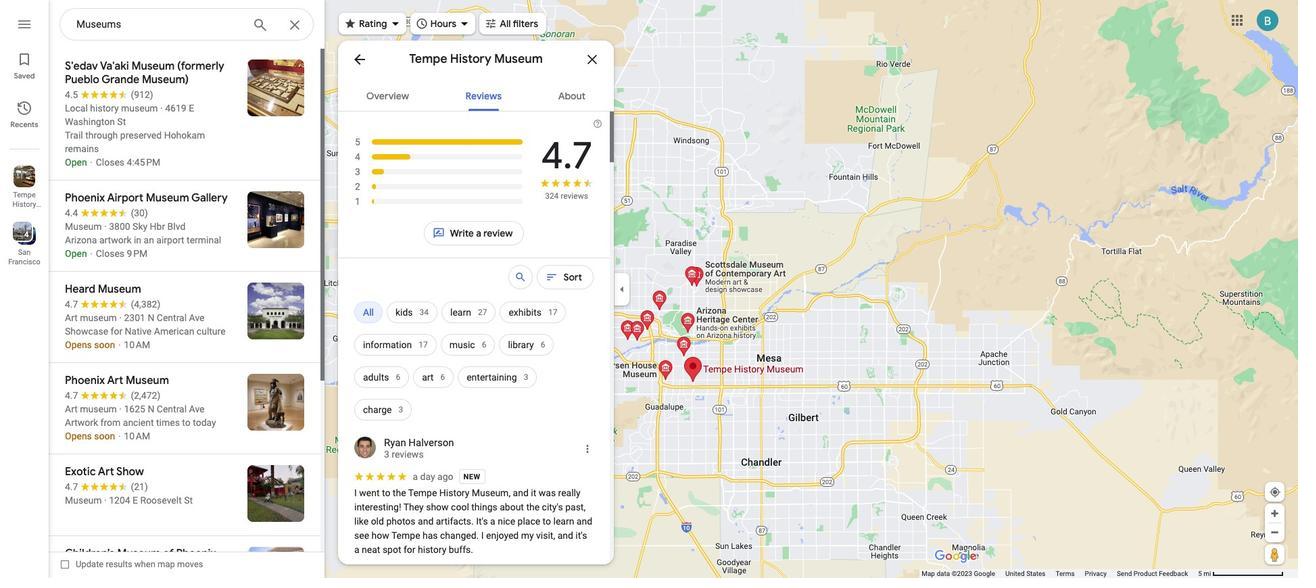 Task type: vqa. For each thing, say whether or not it's contained in the screenshot.


Task type: describe. For each thing, give the bounding box(es) containing it.
kids
[[396, 307, 413, 318]]

library
[[508, 339, 534, 350]]

changed.
[[440, 530, 479, 541]]

day
[[420, 471, 435, 482]]

charge 3
[[363, 404, 403, 415]]

1 stars, 1 review image
[[354, 194, 523, 209]]

27
[[478, 308, 487, 317]]

a right 'it's'
[[490, 516, 495, 527]]

show street view coverage image
[[1265, 544, 1285, 565]]

google
[[974, 570, 995, 577]]

city's
[[542, 502, 563, 513]]

went
[[359, 488, 380, 498]]

none field inside museums field
[[76, 16, 241, 32]]

footer inside google maps element
[[922, 569, 1198, 578]]

zoom in image
[[1270, 508, 1280, 519]]

update results when map moves
[[76, 559, 203, 569]]

rating button
[[339, 9, 406, 39]]

menu image
[[16, 16, 32, 32]]

music
[[449, 339, 475, 350]]

charge, mentioned in 3 reviews radio
[[354, 394, 412, 426]]

product
[[1134, 570, 1157, 577]]

1
[[355, 196, 360, 207]]

about button
[[547, 78, 596, 111]]

rating
[[359, 18, 387, 30]]

reviews button
[[455, 78, 513, 111]]

adults 6
[[363, 372, 400, 383]]

adults, mentioned in 6 reviews radio
[[354, 361, 409, 394]]

a day ago
[[413, 471, 453, 482]]

324
[[545, 191, 559, 201]]

update
[[76, 559, 104, 569]]

saved
[[14, 71, 35, 80]]

34
[[420, 308, 429, 317]]

terms button
[[1056, 569, 1075, 578]]

entertaining, mentioned in 3 reviews radio
[[458, 361, 537, 394]]

music, mentioned in 6 reviews radio
[[441, 329, 495, 361]]

collapse side panel image
[[615, 282, 630, 297]]

6 for music
[[482, 340, 486, 350]]

hours button
[[410, 9, 475, 39]]

spot
[[383, 544, 401, 555]]

overview button
[[356, 78, 420, 111]]

6 for library
[[541, 340, 545, 350]]

4.7 stars image
[[540, 178, 594, 191]]

ryan
[[384, 437, 406, 449]]

entertaining
[[467, 372, 517, 383]]

has
[[423, 530, 438, 541]]

history inside i went to the tempe history museum, and it was really interesting! they show cool things about the city's past, like old photos and artifacts. it's a nice place to learn and see how tempe has changed. i enjoyed my visit, and it's a neat spot for history buffs.
[[439, 488, 470, 498]]

learn, mentioned in 27 reviews radio
[[442, 296, 496, 329]]

artifacts.
[[436, 516, 474, 527]]

write a review image
[[432, 227, 445, 239]]

they
[[403, 502, 424, 513]]

1 vertical spatial to
[[543, 516, 551, 527]]

kids, mentioned in 34 reviews radio
[[387, 296, 438, 329]]

history inside tempe history museum button
[[13, 200, 36, 209]]

3 inside charge 3
[[399, 405, 403, 414]]

music 6
[[449, 339, 486, 350]]

tempe history museum inside button
[[10, 191, 39, 218]]

send product feedback button
[[1117, 569, 1188, 578]]

ryan halverson 3 reviews
[[384, 437, 454, 460]]

6 for adults
[[396, 373, 400, 382]]

mi
[[1204, 570, 1211, 577]]

results for museums feed
[[49, 49, 325, 578]]

buffs.
[[449, 544, 473, 555]]

information
[[363, 339, 412, 350]]

a left day
[[413, 471, 418, 482]]

photo of ryan halverson image
[[354, 437, 376, 458]]

3 inside ryan halverson 3 reviews
[[384, 449, 389, 460]]

recents
[[10, 120, 38, 129]]

5 stars image
[[354, 472, 409, 481]]

write a review button
[[424, 217, 524, 250]]

learn 27
[[450, 307, 487, 318]]

show your location image
[[1269, 486, 1281, 498]]

san francisco
[[8, 248, 40, 266]]

united states button
[[1006, 569, 1046, 578]]

show
[[426, 502, 449, 513]]

filters
[[513, 18, 538, 30]]

art 6
[[422, 372, 445, 383]]

write a review
[[450, 227, 513, 239]]

nice
[[498, 516, 515, 527]]

old
[[371, 516, 384, 527]]

san
[[18, 248, 31, 257]]

my
[[521, 530, 534, 541]]

information 17
[[363, 339, 428, 350]]

send
[[1117, 570, 1132, 577]]

exhibits 17
[[509, 307, 557, 318]]

learn inside i went to the tempe history museum, and it was really interesting! they show cool things about the city's past, like old photos and artifacts. it's a nice place to learn and see how tempe has changed. i enjoyed my visit, and it's a neat spot for history buffs.
[[553, 516, 574, 527]]

interesting!
[[354, 502, 401, 513]]

new
[[464, 472, 480, 481]]

ago
[[438, 471, 453, 482]]

museum,
[[472, 488, 511, 498]]

6 for art
[[440, 373, 445, 382]]

like
[[354, 516, 369, 527]]

all filters
[[500, 18, 538, 30]]

2 stars, 4 reviews image
[[354, 179, 523, 194]]

how
[[372, 530, 389, 541]]

past,
[[565, 502, 586, 513]]

a inside button
[[476, 227, 481, 239]]

5 stars, 242 reviews image
[[354, 135, 524, 149]]

map
[[158, 559, 175, 569]]

was
[[539, 488, 556, 498]]

reviews inside ryan halverson 3 reviews
[[392, 449, 424, 460]]

tempe down hours popup button
[[409, 51, 447, 67]]

place
[[518, 516, 540, 527]]

actions for ryan halverson's review image
[[582, 443, 594, 455]]

reviews
[[466, 90, 502, 102]]

1 horizontal spatial reviews
[[561, 191, 588, 201]]

1 horizontal spatial i
[[481, 530, 484, 541]]

neat
[[362, 544, 380, 555]]

1 vertical spatial 4
[[24, 230, 29, 239]]

5 mi button
[[1198, 570, 1284, 577]]

feedback
[[1159, 570, 1188, 577]]

sort image
[[546, 271, 558, 283]]

map data ©2023 google
[[922, 570, 995, 577]]

none search field inside google maps element
[[60, 8, 314, 41]]

privacy
[[1085, 570, 1107, 577]]



Task type: locate. For each thing, give the bounding box(es) containing it.
tempe history museum up reviews button
[[409, 51, 543, 67]]

i left went
[[354, 488, 357, 498]]

0 horizontal spatial learn
[[450, 307, 471, 318]]

1 vertical spatial learn
[[553, 516, 574, 527]]

history up 4 places element
[[13, 200, 36, 209]]

google maps element
[[0, 0, 1298, 578]]

all left filters
[[500, 18, 511, 30]]

a right write
[[476, 227, 481, 239]]

all for all
[[363, 307, 374, 318]]

0 vertical spatial history
[[450, 51, 491, 67]]

17 inside "information 17"
[[419, 340, 428, 350]]

0 vertical spatial museum
[[494, 51, 543, 67]]

0 vertical spatial all
[[500, 18, 511, 30]]

enjoyed
[[486, 530, 519, 541]]

i
[[354, 488, 357, 498], [481, 530, 484, 541]]

halverson
[[409, 437, 454, 449]]

kids 34
[[396, 307, 429, 318]]

art, mentioned in 6 reviews radio
[[413, 361, 454, 394]]

0 vertical spatial 4
[[355, 151, 360, 162]]

send product feedback
[[1117, 570, 1188, 577]]

it
[[531, 488, 536, 498]]

1 horizontal spatial learn
[[553, 516, 574, 527]]

all inside option
[[363, 307, 374, 318]]

1 vertical spatial i
[[481, 530, 484, 541]]

and left it's
[[558, 530, 573, 541]]

3 inside entertaining 3
[[524, 373, 528, 382]]

0 horizontal spatial the
[[393, 488, 406, 498]]

history up cool
[[439, 488, 470, 498]]

0 horizontal spatial 4
[[24, 230, 29, 239]]

library 6
[[508, 339, 545, 350]]

exhibits, mentioned in 17 reviews radio
[[500, 296, 566, 329]]

1 vertical spatial all
[[363, 307, 374, 318]]

1 horizontal spatial museum
[[494, 51, 543, 67]]

list containing saved
[[0, 0, 49, 578]]

privacy button
[[1085, 569, 1107, 578]]

exhibits
[[509, 307, 542, 318]]

reviews down 4.7 stars image
[[561, 191, 588, 201]]

4 inside image
[[355, 151, 360, 162]]

17 right exhibits
[[548, 308, 557, 317]]

i down 'it's'
[[481, 530, 484, 541]]

0 vertical spatial reviews
[[561, 191, 588, 201]]

learn inside option
[[450, 307, 471, 318]]

1 vertical spatial reviews
[[392, 449, 424, 460]]

when
[[134, 559, 155, 569]]

data
[[937, 570, 950, 577]]

0 horizontal spatial to
[[382, 488, 390, 498]]

6 right "art"
[[440, 373, 445, 382]]

tempe up they
[[408, 488, 437, 498]]

3 right charge
[[399, 405, 403, 414]]

3 up 2
[[355, 166, 360, 177]]

None search field
[[60, 8, 314, 41]]

footer
[[922, 569, 1198, 578]]

tempe inside button
[[13, 191, 36, 199]]

1 horizontal spatial 17
[[548, 308, 557, 317]]

photos
[[386, 516, 416, 527]]

6 inside the music 6
[[482, 340, 486, 350]]

tab list inside google maps element
[[338, 78, 614, 111]]

Museums field
[[60, 8, 314, 41]]

list
[[0, 0, 49, 578]]

results
[[106, 559, 132, 569]]

tab list
[[338, 78, 614, 111]]

francisco
[[8, 258, 40, 266]]

6 right library
[[541, 340, 545, 350]]

17 for information
[[419, 340, 428, 350]]

1 horizontal spatial all
[[500, 18, 511, 30]]

None field
[[76, 16, 241, 32]]

history
[[418, 544, 446, 555]]

0 vertical spatial tempe history museum
[[409, 51, 543, 67]]

history
[[450, 51, 491, 67], [13, 200, 36, 209], [439, 488, 470, 498]]

2
[[355, 181, 360, 192]]

learn left 27
[[450, 307, 471, 318]]

museum up 4 places element
[[10, 210, 39, 218]]

1 horizontal spatial 4
[[355, 151, 360, 162]]

states
[[1027, 570, 1046, 577]]

6 inside library 6
[[541, 340, 545, 350]]

17
[[548, 308, 557, 317], [419, 340, 428, 350]]

6 right the music at the left of page
[[482, 340, 486, 350]]

5 inside image
[[355, 137, 360, 147]]

5 mi
[[1198, 570, 1211, 577]]

5 up 2
[[355, 137, 360, 147]]

the down it
[[526, 502, 540, 513]]

search reviews image
[[515, 271, 527, 283]]

6 right adults
[[396, 373, 400, 382]]

all left kids
[[363, 307, 374, 318]]

and up has
[[418, 516, 434, 527]]

tempe history museum inside main content
[[409, 51, 543, 67]]

0 vertical spatial to
[[382, 488, 390, 498]]

©2023
[[952, 570, 972, 577]]

0 vertical spatial the
[[393, 488, 406, 498]]

4 stars, 60 reviews image
[[354, 149, 523, 164]]

tempe history museum
[[409, 51, 543, 67], [10, 191, 39, 218]]

1 vertical spatial history
[[13, 200, 36, 209]]

adults
[[363, 372, 389, 383]]

0 vertical spatial i
[[354, 488, 357, 498]]

tempe history museum button
[[0, 160, 49, 218]]

1 horizontal spatial 5
[[1198, 570, 1202, 577]]

library, mentioned in 6 reviews radio
[[499, 329, 554, 361]]

tempe up "for"
[[391, 530, 420, 541]]

All reviews radio
[[354, 296, 383, 329]]

5 for 5 mi
[[1198, 570, 1202, 577]]

to
[[382, 488, 390, 498], [543, 516, 551, 527]]

6 inside adults 6
[[396, 373, 400, 382]]

6 inside art 6
[[440, 373, 445, 382]]

about
[[558, 90, 586, 102]]

for
[[404, 544, 416, 555]]

0 horizontal spatial all
[[363, 307, 374, 318]]

museum inside main content
[[494, 51, 543, 67]]

cool
[[451, 502, 469, 513]]

324 reviews
[[545, 191, 588, 201]]

the up they
[[393, 488, 406, 498]]

5
[[355, 137, 360, 147], [1198, 570, 1202, 577]]

united states
[[1006, 570, 1046, 577]]

0 vertical spatial learn
[[450, 307, 471, 318]]

0 vertical spatial 17
[[548, 308, 557, 317]]

museum down all filters
[[494, 51, 543, 67]]

tempe
[[409, 51, 447, 67], [13, 191, 36, 199], [408, 488, 437, 498], [391, 530, 420, 541]]

sort
[[564, 271, 582, 283]]

zoom out image
[[1270, 527, 1280, 538]]

art
[[422, 372, 434, 383]]

0 vertical spatial 5
[[355, 137, 360, 147]]

2 vertical spatial history
[[439, 488, 470, 498]]

5 for 5
[[355, 137, 360, 147]]

17 for exhibits
[[548, 308, 557, 317]]

about
[[500, 502, 524, 513]]

charge
[[363, 404, 392, 415]]

all
[[500, 18, 511, 30], [363, 307, 374, 318]]

all inside 'button'
[[500, 18, 511, 30]]

hours
[[430, 18, 457, 30]]

moves
[[177, 559, 203, 569]]

4 places element
[[15, 229, 29, 241]]

0 horizontal spatial museum
[[10, 210, 39, 218]]

really
[[558, 488, 581, 498]]

4 up san
[[24, 230, 29, 239]]

3 right photo of ryan halverson
[[384, 449, 389, 460]]

entertaining 3
[[467, 372, 528, 383]]

footer containing map data ©2023 google
[[922, 569, 1198, 578]]

Update results when map moves checkbox
[[61, 556, 203, 573]]

17 down 34
[[419, 340, 428, 350]]

united
[[1006, 570, 1025, 577]]

1 horizontal spatial the
[[526, 502, 540, 513]]

visit,
[[536, 530, 555, 541]]

map
[[922, 570, 935, 577]]

17 inside exhibits 17
[[548, 308, 557, 317]]

0 horizontal spatial reviews
[[392, 449, 424, 460]]

3 stars, 17 reviews image
[[354, 164, 523, 179]]

0 horizontal spatial 5
[[355, 137, 360, 147]]

tempe up 4 places element
[[13, 191, 36, 199]]

to up interesting!
[[382, 488, 390, 498]]

and up it's
[[577, 516, 592, 527]]

1 horizontal spatial to
[[543, 516, 551, 527]]

and left it
[[513, 488, 529, 498]]

1 vertical spatial 5
[[1198, 570, 1202, 577]]

1 horizontal spatial tempe history museum
[[409, 51, 543, 67]]

tab list containing overview
[[338, 78, 614, 111]]

1 vertical spatial museum
[[10, 210, 39, 218]]

4.7
[[541, 132, 592, 180]]

1 vertical spatial tempe history museum
[[10, 191, 39, 218]]

0 horizontal spatial 17
[[419, 340, 428, 350]]

sort button
[[537, 261, 594, 293]]

0 horizontal spatial tempe history museum
[[10, 191, 39, 218]]

reviews up day
[[392, 449, 424, 460]]

terms
[[1056, 570, 1075, 577]]

refine reviews option group
[[354, 296, 594, 426]]

i went to the tempe history museum, and it was really interesting! they show cool things about the city's past, like old photos and artifacts. it's a nice place to learn and see how tempe has changed. i enjoyed my visit, and it's a neat spot for history buffs.
[[354, 488, 595, 555]]

4 up 2
[[355, 151, 360, 162]]

3 down library 6
[[524, 373, 528, 382]]

0 horizontal spatial i
[[354, 488, 357, 498]]

3 inside image
[[355, 166, 360, 177]]

learn down "city's"
[[553, 516, 574, 527]]

things
[[471, 502, 497, 513]]

saved button
[[0, 46, 49, 84]]

it's
[[476, 516, 488, 527]]

write
[[450, 227, 474, 239]]

1 vertical spatial 17
[[419, 340, 428, 350]]

learn
[[450, 307, 471, 318], [553, 516, 574, 527]]

all for all filters
[[500, 18, 511, 30]]

history up reviews button
[[450, 51, 491, 67]]

to up visit, on the bottom left of page
[[543, 516, 551, 527]]

google account: brad klo  
(klobrad84@gmail.com) image
[[1257, 9, 1279, 31]]

tempe history museum up 4 places element
[[10, 191, 39, 218]]

and
[[513, 488, 529, 498], [418, 516, 434, 527], [577, 516, 592, 527], [558, 530, 573, 541]]

see
[[354, 530, 369, 541]]

recents button
[[0, 95, 49, 133]]

5 left mi at the right bottom of the page
[[1198, 570, 1202, 577]]

1 vertical spatial the
[[526, 502, 540, 513]]

a left neat
[[354, 544, 359, 555]]

tempe history museum main content
[[338, 41, 614, 578]]

museum inside button
[[10, 210, 39, 218]]

information, mentioned in 17 reviews radio
[[354, 329, 437, 361]]

a
[[476, 227, 481, 239], [413, 471, 418, 482], [490, 516, 495, 527], [354, 544, 359, 555]]

review
[[484, 227, 513, 239]]



